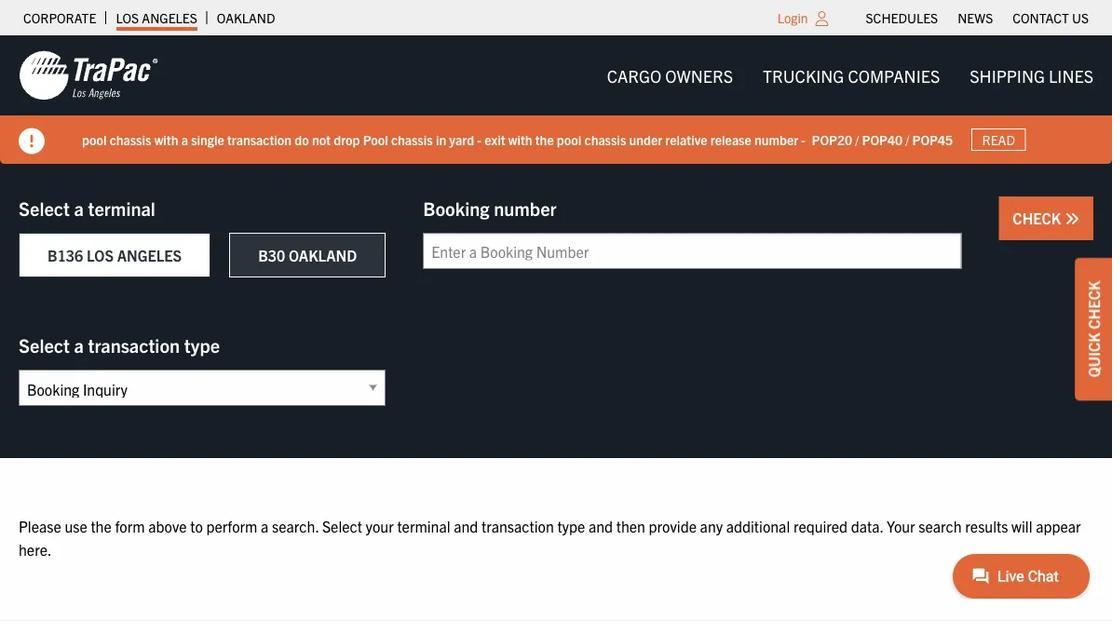Task type: vqa. For each thing, say whether or not it's contained in the screenshot.
2nd - from left
yes



Task type: locate. For each thing, give the bounding box(es) containing it.
contact us
[[1013, 9, 1089, 26]]

2 vertical spatial select
[[322, 516, 362, 535]]

lines
[[1049, 65, 1094, 86]]

b30 oakland
[[258, 246, 357, 265]]

appear
[[1036, 516, 1081, 535]]

pool
[[363, 131, 388, 148]]

/ right pop20
[[855, 131, 859, 148]]

1 vertical spatial number
[[494, 196, 557, 219]]

0 horizontal spatial the
[[91, 516, 112, 535]]

additional
[[726, 516, 790, 535]]

0 horizontal spatial -
[[477, 131, 482, 148]]

1 vertical spatial type
[[557, 516, 585, 535]]

schedules
[[866, 9, 938, 26]]

oakland
[[217, 9, 275, 26], [289, 246, 357, 265]]

0 horizontal spatial and
[[454, 516, 478, 535]]

terminal up b136 los angeles
[[88, 196, 155, 219]]

not
[[312, 131, 331, 148]]

yard
[[449, 131, 474, 148]]

1 horizontal spatial terminal
[[397, 516, 450, 535]]

0 vertical spatial type
[[184, 333, 220, 356]]

terminal inside please use the form above to perform a search. select your terminal and transaction type and then provide any additional required data. your search results will appear here. quick check
[[397, 516, 450, 535]]

1 horizontal spatial transaction
[[227, 131, 292, 148]]

do
[[295, 131, 309, 148]]

here.
[[19, 540, 52, 559]]

select left your
[[322, 516, 362, 535]]

required
[[794, 516, 848, 535]]

1 horizontal spatial pool
[[557, 131, 582, 148]]

corporate
[[23, 9, 96, 26]]

0 horizontal spatial with
[[154, 131, 178, 148]]

quick
[[1084, 333, 1103, 378]]

and right your
[[454, 516, 478, 535]]

1 vertical spatial the
[[91, 516, 112, 535]]

1 horizontal spatial and
[[589, 516, 613, 535]]

1 horizontal spatial /
[[906, 131, 909, 148]]

with left single
[[154, 131, 178, 148]]

select for select a transaction type
[[19, 333, 70, 356]]

los right the corporate link
[[116, 9, 139, 26]]

read
[[982, 131, 1015, 148]]

0 horizontal spatial chassis
[[110, 131, 151, 148]]

select a terminal
[[19, 196, 155, 219]]

cargo
[[607, 65, 662, 86]]

oakland right "b30"
[[289, 246, 357, 265]]

with right the exit
[[508, 131, 532, 148]]

and left then
[[589, 516, 613, 535]]

- left pop20
[[801, 131, 806, 148]]

companies
[[848, 65, 940, 86]]

/
[[855, 131, 859, 148], [906, 131, 909, 148]]

your
[[887, 516, 915, 535]]

shipping lines link
[[955, 57, 1108, 94]]

login link
[[778, 9, 808, 26]]

2 pool from the left
[[557, 131, 582, 148]]

light image
[[816, 11, 829, 26]]

0 vertical spatial solid image
[[19, 128, 45, 154]]

angeles left oakland link
[[142, 9, 197, 26]]

transaction
[[227, 131, 292, 148], [88, 333, 180, 356], [482, 516, 554, 535]]

0 vertical spatial menu bar
[[856, 5, 1099, 31]]

type
[[184, 333, 220, 356], [557, 516, 585, 535]]

1 vertical spatial check
[[1084, 281, 1103, 329]]

the
[[535, 131, 554, 148], [91, 516, 112, 535]]

the right "use"
[[91, 516, 112, 535]]

select
[[19, 196, 70, 219], [19, 333, 70, 356], [322, 516, 362, 535]]

0 vertical spatial the
[[535, 131, 554, 148]]

with
[[154, 131, 178, 148], [508, 131, 532, 148]]

los angeles
[[116, 9, 197, 26]]

solid image inside banner
[[19, 128, 45, 154]]

terminal
[[88, 196, 155, 219], [397, 516, 450, 535]]

solid image
[[19, 128, 45, 154], [1065, 211, 1080, 226]]

1 vertical spatial select
[[19, 333, 70, 356]]

select up b136
[[19, 196, 70, 219]]

oakland link
[[217, 5, 275, 31]]

quick check link
[[1075, 258, 1112, 401]]

0 horizontal spatial /
[[855, 131, 859, 148]]

relative
[[665, 131, 708, 148]]

2 horizontal spatial chassis
[[585, 131, 626, 148]]

los
[[116, 9, 139, 26], [87, 246, 114, 265]]

1 pool from the left
[[82, 131, 107, 148]]

0 vertical spatial number
[[754, 131, 798, 148]]

oakland right los angeles link
[[217, 9, 275, 26]]

1 / from the left
[[855, 131, 859, 148]]

a inside please use the form above to perform a search. select your terminal and transaction type and then provide any additional required data. your search results will appear here. quick check
[[261, 516, 269, 535]]

1 horizontal spatial check
[[1084, 281, 1103, 329]]

check up quick on the right bottom of the page
[[1084, 281, 1103, 329]]

pool chassis with a single transaction  do not drop pool chassis in yard -  exit with the pool chassis under relative release number -  pop20 / pop40 / pop45
[[82, 131, 953, 148]]

0 vertical spatial select
[[19, 196, 70, 219]]

a left single
[[181, 131, 188, 148]]

2 vertical spatial transaction
[[482, 516, 554, 535]]

1 vertical spatial terminal
[[397, 516, 450, 535]]

1 vertical spatial transaction
[[88, 333, 180, 356]]

angeles
[[142, 9, 197, 26], [117, 246, 182, 265]]

transaction inside please use the form above to perform a search. select your terminal and transaction type and then provide any additional required data. your search results will appear here. quick check
[[482, 516, 554, 535]]

0 vertical spatial los
[[116, 9, 139, 26]]

0 horizontal spatial terminal
[[88, 196, 155, 219]]

los angeles image
[[19, 49, 158, 102]]

1 vertical spatial solid image
[[1065, 211, 1080, 226]]

chassis
[[110, 131, 151, 148], [391, 131, 433, 148], [585, 131, 626, 148]]

los angeles link
[[116, 5, 197, 31]]

2 / from the left
[[906, 131, 909, 148]]

/ left pop45
[[906, 131, 909, 148]]

perform
[[206, 516, 257, 535]]

pool right the exit
[[557, 131, 582, 148]]

in
[[436, 131, 446, 148]]

menu bar containing cargo owners
[[592, 57, 1108, 94]]

los right b136
[[87, 246, 114, 265]]

chassis left under
[[585, 131, 626, 148]]

read link
[[972, 128, 1026, 151]]

angeles down select a terminal
[[117, 246, 182, 265]]

a left the search.
[[261, 516, 269, 535]]

and
[[454, 516, 478, 535], [589, 516, 613, 535]]

1 vertical spatial los
[[87, 246, 114, 265]]

chassis left the in
[[391, 131, 433, 148]]

your
[[366, 516, 394, 535]]

1 horizontal spatial -
[[801, 131, 806, 148]]

menu bar up shipping
[[856, 5, 1099, 31]]

news
[[958, 9, 993, 26]]

1 horizontal spatial with
[[508, 131, 532, 148]]

a
[[181, 131, 188, 148], [74, 196, 84, 219], [74, 333, 84, 356], [261, 516, 269, 535]]

number
[[754, 131, 798, 148], [494, 196, 557, 219]]

0 vertical spatial terminal
[[88, 196, 155, 219]]

2 horizontal spatial transaction
[[482, 516, 554, 535]]

a up b136
[[74, 196, 84, 219]]

0 horizontal spatial oakland
[[217, 9, 275, 26]]

menu bar down light image
[[592, 57, 1108, 94]]

1 horizontal spatial solid image
[[1065, 211, 1080, 226]]

pool
[[82, 131, 107, 148], [557, 131, 582, 148]]

number right release
[[754, 131, 798, 148]]

Booking number text field
[[423, 233, 962, 269]]

0 horizontal spatial pool
[[82, 131, 107, 148]]

banner
[[0, 35, 1112, 164]]

us
[[1072, 9, 1089, 26]]

check down read link
[[1013, 209, 1065, 227]]

release
[[711, 131, 751, 148]]

1 horizontal spatial los
[[116, 9, 139, 26]]

select inside please use the form above to perform a search. select your terminal and transaction type and then provide any additional required data. your search results will appear here. quick check
[[322, 516, 362, 535]]

0 horizontal spatial check
[[1013, 209, 1065, 227]]

1 horizontal spatial oakland
[[289, 246, 357, 265]]

booking
[[423, 196, 490, 219]]

chassis down los angeles image
[[110, 131, 151, 148]]

contact us link
[[1013, 5, 1089, 31]]

terminal right your
[[397, 516, 450, 535]]

1 horizontal spatial chassis
[[391, 131, 433, 148]]

corporate link
[[23, 5, 96, 31]]

1 horizontal spatial type
[[557, 516, 585, 535]]

1 vertical spatial angeles
[[117, 246, 182, 265]]

the right the exit
[[535, 131, 554, 148]]

- left the exit
[[477, 131, 482, 148]]

-
[[477, 131, 482, 148], [801, 131, 806, 148]]

0 vertical spatial check
[[1013, 209, 1065, 227]]

the inside please use the form above to perform a search. select your terminal and transaction type and then provide any additional required data. your search results will appear here. quick check
[[91, 516, 112, 535]]

0 horizontal spatial solid image
[[19, 128, 45, 154]]

1 chassis from the left
[[110, 131, 151, 148]]

pop45
[[912, 131, 953, 148]]

select down b136
[[19, 333, 70, 356]]

1 vertical spatial menu bar
[[592, 57, 1108, 94]]

check
[[1013, 209, 1065, 227], [1084, 281, 1103, 329]]

menu bar inside banner
[[592, 57, 1108, 94]]

menu bar
[[856, 5, 1099, 31], [592, 57, 1108, 94]]

number down pool chassis with a single transaction  do not drop pool chassis in yard -  exit with the pool chassis under relative release number -  pop20 / pop40 / pop45
[[494, 196, 557, 219]]

please use the form above to perform a search. select your terminal and transaction type and then provide any additional required data. your search results will appear here. quick check
[[19, 281, 1103, 559]]

trucking
[[763, 65, 844, 86]]

1 horizontal spatial the
[[535, 131, 554, 148]]

pool down los angeles image
[[82, 131, 107, 148]]



Task type: describe. For each thing, give the bounding box(es) containing it.
cargo owners
[[607, 65, 733, 86]]

select a transaction type
[[19, 333, 220, 356]]

check inside button
[[1013, 209, 1065, 227]]

drop
[[334, 131, 360, 148]]

data.
[[851, 516, 883, 535]]

booking number
[[423, 196, 557, 219]]

search
[[919, 516, 962, 535]]

any
[[700, 516, 723, 535]]

check inside please use the form above to perform a search. select your terminal and transaction type and then provide any additional required data. your search results will appear here. quick check
[[1084, 281, 1103, 329]]

b30
[[258, 246, 285, 265]]

login
[[778, 9, 808, 26]]

pop40
[[862, 131, 903, 148]]

owners
[[665, 65, 733, 86]]

contact
[[1013, 9, 1069, 26]]

0 horizontal spatial transaction
[[88, 333, 180, 356]]

3 chassis from the left
[[585, 131, 626, 148]]

check button
[[999, 197, 1094, 240]]

shipping lines
[[970, 65, 1094, 86]]

please
[[19, 516, 61, 535]]

will
[[1012, 516, 1032, 535]]

exit
[[485, 131, 505, 148]]

banner containing cargo owners
[[0, 35, 1112, 164]]

solid image inside check button
[[1065, 211, 1080, 226]]

trucking companies link
[[748, 57, 955, 94]]

results
[[965, 516, 1008, 535]]

above
[[148, 516, 187, 535]]

0 vertical spatial oakland
[[217, 9, 275, 26]]

a down b136
[[74, 333, 84, 356]]

0 horizontal spatial los
[[87, 246, 114, 265]]

under
[[629, 131, 662, 148]]

1 vertical spatial oakland
[[289, 246, 357, 265]]

2 chassis from the left
[[391, 131, 433, 148]]

1 with from the left
[[154, 131, 178, 148]]

0 vertical spatial angeles
[[142, 9, 197, 26]]

provide
[[649, 516, 697, 535]]

shipping
[[970, 65, 1045, 86]]

pop20
[[812, 131, 852, 148]]

0 horizontal spatial type
[[184, 333, 220, 356]]

b136
[[48, 246, 83, 265]]

trucking companies
[[763, 65, 940, 86]]

use
[[65, 516, 87, 535]]

to
[[190, 516, 203, 535]]

b136 los angeles
[[48, 246, 182, 265]]

search.
[[272, 516, 319, 535]]

2 and from the left
[[589, 516, 613, 535]]

2 - from the left
[[801, 131, 806, 148]]

2 with from the left
[[508, 131, 532, 148]]

type inside please use the form above to perform a search. select your terminal and transaction type and then provide any additional required data. your search results will appear here. quick check
[[557, 516, 585, 535]]

0 horizontal spatial number
[[494, 196, 557, 219]]

form
[[115, 516, 145, 535]]

1 horizontal spatial number
[[754, 131, 798, 148]]

1 - from the left
[[477, 131, 482, 148]]

0 vertical spatial transaction
[[227, 131, 292, 148]]

single
[[191, 131, 224, 148]]

cargo owners link
[[592, 57, 748, 94]]

schedules link
[[866, 5, 938, 31]]

news link
[[958, 5, 993, 31]]

then
[[616, 516, 645, 535]]

1 and from the left
[[454, 516, 478, 535]]

select for select a terminal
[[19, 196, 70, 219]]

menu bar containing schedules
[[856, 5, 1099, 31]]



